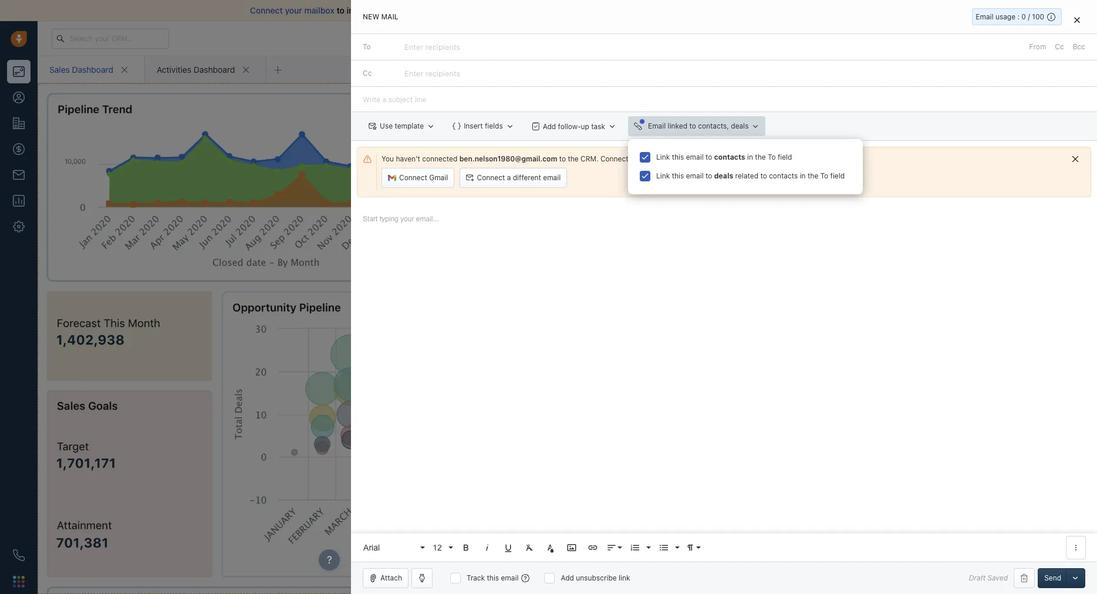 Task type: locate. For each thing, give the bounding box(es) containing it.
21
[[830, 34, 837, 42]]

your
[[285, 5, 302, 15], [679, 155, 694, 163]]

conversations
[[696, 155, 742, 163]]

this down keep
[[672, 172, 684, 180]]

sales dashboard
[[49, 64, 113, 74]]

0 vertical spatial email
[[976, 12, 994, 21]]

1 link from the top
[[657, 153, 670, 162]]

ordered list image
[[630, 543, 641, 553]]

1 horizontal spatial cc
[[1056, 42, 1065, 51]]

in right "related"
[[800, 172, 806, 180]]

email right keep
[[686, 153, 704, 162]]

1 vertical spatial cc
[[363, 69, 372, 78]]

connect inside button
[[399, 173, 427, 182]]

1 horizontal spatial to
[[768, 153, 776, 162]]

1 vertical spatial contacts
[[769, 172, 798, 180]]

deals inside dropdown button
[[731, 122, 749, 130]]

now
[[637, 155, 651, 163]]

email for track this email
[[501, 574, 519, 583]]

Enter recipients text field
[[405, 38, 463, 56], [405, 64, 463, 83]]

phone image
[[13, 550, 25, 561]]

2 horizontal spatial in
[[823, 34, 828, 42]]

to
[[337, 5, 345, 15], [690, 122, 696, 130], [706, 153, 713, 162], [560, 155, 566, 163], [653, 155, 659, 163], [706, 172, 713, 180], [761, 172, 767, 180]]

email right different
[[543, 173, 561, 182]]

0 vertical spatial in
[[823, 34, 828, 42]]

link
[[657, 153, 670, 162], [657, 172, 670, 180]]

link
[[619, 574, 631, 583]]

use template
[[380, 122, 424, 130]]

deals for contacts,
[[731, 122, 749, 130]]

2 link from the top
[[657, 172, 670, 180]]

align image
[[607, 543, 617, 553]]

0 horizontal spatial your
[[285, 5, 302, 15]]

email
[[533, 5, 554, 15], [686, 153, 704, 162], [686, 172, 704, 180], [543, 173, 561, 182], [501, 574, 519, 583]]

send button
[[1038, 569, 1068, 588]]

field
[[778, 153, 793, 162], [831, 172, 845, 180]]

email down underline (⌘u) icon
[[501, 574, 519, 583]]

1 vertical spatial to
[[768, 153, 776, 162]]

1 vertical spatial in
[[748, 153, 753, 162]]

it
[[631, 155, 635, 163]]

this down linked
[[672, 153, 684, 162]]

this
[[672, 153, 684, 162], [672, 172, 684, 180], [487, 574, 499, 583]]

sync
[[503, 5, 521, 15]]

1 dashboard from the left
[[72, 64, 113, 74]]

0 horizontal spatial to
[[363, 42, 371, 51]]

up
[[581, 122, 590, 131]]

0 horizontal spatial in
[[748, 153, 753, 162]]

contacts up "related"
[[715, 153, 746, 162]]

underline (⌘u) image
[[503, 543, 514, 553]]

email inside dropdown button
[[648, 122, 666, 130]]

2 vertical spatial to
[[821, 172, 829, 180]]

conversations.
[[556, 5, 613, 15]]

2 vertical spatial in
[[800, 172, 806, 180]]

deliverability
[[380, 5, 430, 15]]

0 horizontal spatial email
[[648, 122, 666, 130]]

add
[[543, 122, 556, 131], [561, 574, 574, 583]]

template
[[395, 122, 424, 130]]

1 enter recipients text field from the top
[[405, 38, 463, 56]]

application
[[351, 203, 1098, 562]]

1 vertical spatial your
[[679, 155, 694, 163]]

0 vertical spatial to
[[363, 42, 371, 51]]

0 horizontal spatial field
[[778, 153, 793, 162]]

cc
[[1056, 42, 1065, 51], [363, 69, 372, 78]]

2 enter recipients text field from the top
[[405, 64, 463, 83]]

the
[[755, 153, 766, 162], [568, 155, 579, 163], [808, 172, 819, 180]]

in up link this email to deals related to contacts in the to field on the top of page
[[748, 153, 753, 162]]

your left mailbox
[[285, 5, 302, 15]]

1 vertical spatial add
[[561, 574, 574, 583]]

1 vertical spatial enter recipients text field
[[405, 64, 463, 83]]

enter recipients text field down connect your mailbox to improve deliverability and enable 2-way sync of email conversations.
[[405, 38, 463, 56]]

email linked to contacts, deals
[[648, 122, 749, 130]]

related
[[736, 172, 759, 180]]

email
[[976, 12, 994, 21], [648, 122, 666, 130]]

dialog
[[351, 0, 1098, 594]]

2 horizontal spatial to
[[821, 172, 829, 180]]

deals
[[731, 122, 749, 130], [715, 172, 734, 180]]

to
[[363, 42, 371, 51], [768, 153, 776, 162], [821, 172, 829, 180]]

dashboard right sales
[[72, 64, 113, 74]]

italic (⌘i) image
[[482, 543, 493, 553]]

1 horizontal spatial the
[[755, 153, 766, 162]]

0 horizontal spatial dashboard
[[72, 64, 113, 74]]

link for link this email to contacts in the to field
[[657, 153, 670, 162]]

contacts down synced.
[[769, 172, 798, 180]]

add follow-up task button
[[526, 116, 623, 136], [526, 116, 623, 136]]

deals down conversations
[[715, 172, 734, 180]]

cc left bcc
[[1056, 42, 1065, 51]]

attach
[[381, 574, 402, 583]]

1 horizontal spatial field
[[831, 172, 845, 180]]

link right now
[[657, 153, 670, 162]]

1 vertical spatial this
[[672, 172, 684, 180]]

connect inside 'button'
[[477, 173, 505, 182]]

in
[[823, 34, 828, 42], [748, 153, 753, 162], [800, 172, 806, 180]]

cc down 'new'
[[363, 69, 372, 78]]

1 horizontal spatial add
[[561, 574, 574, 583]]

email usage : 0 / 100
[[976, 12, 1045, 21]]

enter recipients text field for to
[[405, 38, 463, 56]]

1 vertical spatial email
[[648, 122, 666, 130]]

task
[[592, 122, 606, 131]]

a
[[507, 173, 511, 182]]

email left linked
[[648, 122, 666, 130]]

connect a different email button
[[460, 168, 567, 188]]

enter recipients text field up template
[[405, 64, 463, 83]]

email left usage
[[976, 12, 994, 21]]

to down contacts,
[[706, 153, 713, 162]]

insert image (⌘p) image
[[567, 543, 577, 553]]

sales
[[49, 64, 70, 74]]

0 vertical spatial link
[[657, 153, 670, 162]]

explore
[[876, 33, 901, 42]]

1 horizontal spatial contacts
[[769, 172, 798, 180]]

way
[[485, 5, 501, 15]]

draft saved
[[969, 574, 1008, 583]]

unordered list image
[[659, 543, 670, 553]]

0 vertical spatial field
[[778, 153, 793, 162]]

to right mailbox
[[337, 5, 345, 15]]

to left crm.
[[560, 155, 566, 163]]

link this email to deals related to contacts in the to field
[[657, 172, 845, 180]]

to right linked
[[690, 122, 696, 130]]

1 horizontal spatial in
[[800, 172, 806, 180]]

keep
[[661, 155, 677, 163]]

Search your CRM... text field
[[52, 28, 169, 48]]

1 vertical spatial deals
[[715, 172, 734, 180]]

0 vertical spatial add
[[543, 122, 556, 131]]

and
[[432, 5, 446, 15]]

1 horizontal spatial dashboard
[[194, 64, 235, 74]]

synced.
[[744, 155, 770, 163]]

mail
[[381, 12, 399, 21]]

connect your mailbox link
[[250, 5, 337, 15]]

bcc
[[1073, 42, 1086, 51]]

1 horizontal spatial email
[[976, 12, 994, 21]]

12
[[433, 543, 442, 552]]

add left unsubscribe
[[561, 574, 574, 583]]

link down keep
[[657, 172, 670, 180]]

contacts
[[715, 153, 746, 162], [769, 172, 798, 180]]

connect left mailbox
[[250, 5, 283, 15]]

dashboard for activities dashboard
[[194, 64, 235, 74]]

connect for connect a different email
[[477, 173, 505, 182]]

email linked to contacts, deals button
[[628, 116, 766, 136]]

your right keep
[[679, 155, 694, 163]]

explore plans link
[[869, 31, 928, 45]]

dashboard
[[72, 64, 113, 74], [194, 64, 235, 74]]

2 horizontal spatial the
[[808, 172, 819, 180]]

0 horizontal spatial cc
[[363, 69, 372, 78]]

draft
[[969, 574, 986, 583]]

2 dashboard from the left
[[194, 64, 235, 74]]

new
[[363, 12, 379, 21]]

in left 21
[[823, 34, 828, 42]]

you
[[382, 155, 394, 163]]

email for link this email to contacts in the to field
[[686, 153, 704, 162]]

0 vertical spatial enter recipients text field
[[405, 38, 463, 56]]

connect left "a"
[[477, 173, 505, 182]]

deals right contacts,
[[731, 122, 749, 130]]

0 vertical spatial this
[[672, 153, 684, 162]]

0 vertical spatial your
[[285, 5, 302, 15]]

email for email usage : 0 / 100
[[976, 12, 994, 21]]

0 horizontal spatial add
[[543, 122, 556, 131]]

0 vertical spatial deals
[[731, 122, 749, 130]]

email down conversations
[[686, 172, 704, 180]]

connect
[[250, 5, 283, 15], [601, 155, 629, 163], [399, 173, 427, 182], [477, 173, 505, 182]]

2 vertical spatial this
[[487, 574, 499, 583]]

connect down haven't
[[399, 173, 427, 182]]

plans
[[903, 33, 921, 42]]

1 horizontal spatial your
[[679, 155, 694, 163]]

you haven't connected ben.nelson1980@gmail.com to the crm. connect it now to keep your conversations synced.
[[382, 155, 770, 163]]

1 vertical spatial link
[[657, 172, 670, 180]]

0 vertical spatial contacts
[[715, 153, 746, 162]]

connect for connect gmail
[[399, 173, 427, 182]]

email inside connect a different email 'button'
[[543, 173, 561, 182]]

improve
[[347, 5, 378, 15]]

add left 'follow-'
[[543, 122, 556, 131]]

dashboard right activities
[[194, 64, 235, 74]]

this right track
[[487, 574, 499, 583]]



Task type: vqa. For each thing, say whether or not it's contained in the screenshot.
Add follow-up task button
yes



Task type: describe. For each thing, give the bounding box(es) containing it.
mailbox
[[305, 5, 335, 15]]

of
[[523, 5, 531, 15]]

insert
[[464, 122, 483, 130]]

this for link this email to deals related to contacts in the to field
[[672, 172, 684, 180]]

connect gmail button
[[382, 168, 455, 188]]

crm.
[[581, 155, 599, 163]]

linked
[[668, 122, 688, 130]]

enable
[[449, 5, 475, 15]]

email image
[[981, 33, 990, 43]]

to down conversations
[[706, 172, 713, 180]]

this for link this email to contacts in the to field
[[672, 153, 684, 162]]

to inside email linked to contacts, deals dropdown button
[[690, 122, 696, 130]]

2-
[[477, 5, 485, 15]]

Write a subject line text field
[[351, 87, 1098, 112]]

activities
[[157, 64, 191, 74]]

new mail
[[363, 12, 399, 21]]

insert fields button
[[447, 116, 520, 136]]

add unsubscribe link
[[561, 574, 631, 583]]

your trial ends in 21 days
[[776, 34, 853, 42]]

connect for connect your mailbox to improve deliverability and enable 2-way sync of email conversations.
[[250, 5, 283, 15]]

fields
[[485, 122, 503, 130]]

link for link this email to deals related to contacts in the to field
[[657, 172, 670, 180]]

from
[[1030, 42, 1047, 51]]

to right "related"
[[761, 172, 767, 180]]

link this email to contacts in the to field
[[657, 153, 793, 162]]

:
[[1018, 12, 1020, 21]]

email for link this email to deals related to contacts in the to field
[[686, 172, 704, 180]]

add follow-up task
[[543, 122, 606, 131]]

connected
[[422, 155, 458, 163]]

send
[[1045, 574, 1062, 583]]

add for add unsubscribe link
[[561, 574, 574, 583]]

application containing arial
[[351, 203, 1098, 562]]

connect left it
[[601, 155, 629, 163]]

different
[[513, 173, 541, 182]]

trial
[[792, 34, 804, 42]]

connect your mailbox to improve deliverability and enable 2-way sync of email conversations.
[[250, 5, 613, 15]]

explore plans
[[876, 33, 921, 42]]

attach button
[[363, 569, 409, 588]]

enter recipients text field for cc
[[405, 64, 463, 83]]

clear formatting image
[[525, 543, 535, 553]]

1 vertical spatial field
[[831, 172, 845, 180]]

0 vertical spatial cc
[[1056, 42, 1065, 51]]

phone element
[[7, 544, 31, 567]]

0 horizontal spatial contacts
[[715, 153, 746, 162]]

ben.nelson1980@gmail.com
[[460, 155, 558, 163]]

saved
[[988, 574, 1008, 583]]

email for email linked to contacts, deals
[[648, 122, 666, 130]]

track this email
[[467, 574, 519, 583]]

connect gmail
[[399, 173, 448, 182]]

usage
[[996, 12, 1016, 21]]

insert fields
[[464, 122, 503, 130]]

arial button
[[359, 536, 426, 560]]

days
[[839, 34, 853, 42]]

use template button
[[363, 116, 441, 136]]

close image
[[1075, 16, 1081, 23]]

contacts,
[[698, 122, 729, 130]]

to right now
[[653, 155, 659, 163]]

email right 'of'
[[533, 5, 554, 15]]

freshworks switcher image
[[13, 576, 25, 588]]

ends
[[806, 34, 821, 42]]

arial
[[364, 543, 380, 552]]

use
[[380, 122, 393, 130]]

dashboard for sales dashboard
[[72, 64, 113, 74]]

haven't
[[396, 155, 420, 163]]

bold (⌘b) image
[[461, 543, 472, 553]]

this for track this email
[[487, 574, 499, 583]]

12 button
[[429, 536, 455, 560]]

text color image
[[546, 543, 556, 553]]

deals for to
[[715, 172, 734, 180]]

dialog containing arial
[[351, 0, 1098, 594]]

100
[[1033, 12, 1045, 21]]

paragraph format image
[[685, 543, 696, 553]]

connect a different email
[[477, 173, 561, 182]]

track
[[467, 574, 485, 583]]

your
[[776, 34, 791, 42]]

add for add follow-up task
[[543, 122, 556, 131]]

insert link (⌘k) image
[[588, 543, 599, 553]]

0 horizontal spatial the
[[568, 155, 579, 163]]

/
[[1029, 12, 1031, 21]]

follow-
[[558, 122, 581, 131]]

0
[[1022, 12, 1027, 21]]

gmail
[[429, 173, 448, 182]]

activities dashboard
[[157, 64, 235, 74]]

more misc image
[[1071, 543, 1082, 553]]

unsubscribe
[[576, 574, 617, 583]]



